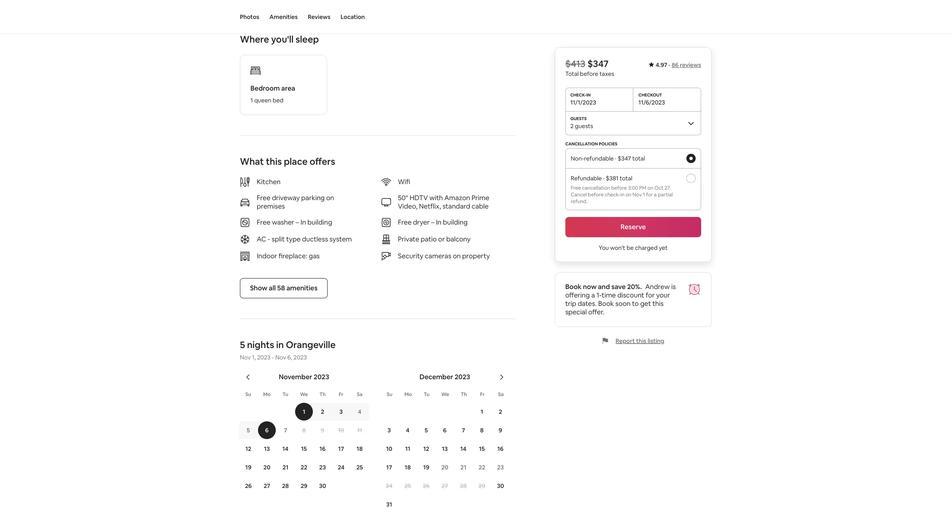 Task type: describe. For each thing, give the bounding box(es) containing it.
photos
[[240, 13, 259, 21]]

1 horizontal spatial 18 button
[[398, 459, 417, 476]]

3:00
[[628, 185, 638, 191]]

area
[[281, 84, 295, 93]]

where
[[240, 33, 269, 45]]

offering
[[565, 291, 590, 300]]

1 6 from the left
[[265, 427, 269, 434]]

0 horizontal spatial 24 button
[[332, 459, 350, 476]]

12 for first 12 button from right
[[423, 445, 429, 453]]

parking
[[301, 194, 325, 202]]

1 horizontal spatial $347
[[618, 155, 631, 162]]

wifi
[[398, 178, 410, 186]]

guests
[[575, 122, 593, 130]]

0 vertical spatial book
[[565, 283, 582, 291]]

all
[[269, 284, 276, 293]]

2 29 button from the left
[[473, 477, 491, 495]]

2 22 from the left
[[479, 464, 485, 471]]

1 16 from the left
[[320, 445, 326, 453]]

in inside the refundable · $381 total free cancellation before 3:00 pm on oct 27. cancel before check-in on nov 1 for a partial refund.
[[620, 191, 624, 198]]

listing
[[648, 337, 664, 345]]

2 14 button from the left
[[454, 440, 473, 458]]

0 vertical spatial 4
[[358, 408, 361, 416]]

11 for leftmost the 11 button
[[357, 427, 362, 434]]

refundable · $381 total free cancellation before 3:00 pm on oct 27. cancel before check-in on nov 1 for a partial refund.
[[571, 175, 673, 205]]

private
[[398, 235, 419, 244]]

building for free dryer – in building
[[443, 218, 468, 227]]

orangeville
[[286, 339, 336, 351]]

hdtv
[[410, 194, 428, 202]]

26 for first the 26 button from the left
[[245, 482, 252, 490]]

report this listing button
[[602, 337, 664, 345]]

1 horizontal spatial ·
[[615, 155, 616, 162]]

30 for second 30 button from right
[[319, 482, 326, 490]]

december
[[419, 373, 453, 382]]

bed
[[273, 97, 283, 104]]

0 horizontal spatial 25 button
[[350, 459, 369, 476]]

1 fr from the left
[[339, 391, 343, 398]]

- inside 5 nights in orangeville nov 1, 2023 - nov 6, 2023
[[272, 354, 274, 361]]

show all 58 amenities button
[[240, 278, 328, 299]]

31 button
[[380, 496, 398, 514]]

2 8 button from the left
[[473, 422, 491, 439]]

be
[[627, 244, 634, 252]]

with
[[429, 194, 443, 202]]

what
[[240, 156, 264, 167]]

queen
[[254, 97, 271, 104]]

2 for 1st 2 button from the left
[[321, 408, 324, 416]]

yet
[[659, 244, 668, 252]]

fireplace:
[[279, 252, 307, 261]]

free dryer – in building
[[398, 218, 468, 227]]

where you'll sleep
[[240, 33, 319, 45]]

0 horizontal spatial -
[[268, 235, 270, 244]]

your
[[656, 291, 670, 300]]

2 inside popup button
[[570, 122, 574, 130]]

special
[[565, 308, 587, 317]]

dryer
[[413, 218, 430, 227]]

13 for 1st 13 button from right
[[442, 445, 448, 453]]

2 2 button from the left
[[491, 403, 510, 421]]

2 19 from the left
[[423, 464, 429, 471]]

premises
[[257, 202, 285, 211]]

2 9 from the left
[[499, 427, 502, 434]]

2 guests button
[[565, 111, 701, 135]]

1 22 from the left
[[301, 464, 307, 471]]

a inside the refundable · $381 total free cancellation before 3:00 pm on oct 27. cancel before check-in on nov 1 for a partial refund.
[[654, 191, 657, 198]]

1 12 button from the left
[[239, 440, 258, 458]]

save
[[611, 283, 626, 291]]

report
[[616, 337, 635, 345]]

refund.
[[571, 198, 588, 205]]

free for free washer – in building
[[257, 218, 270, 227]]

2 6 button from the left
[[436, 422, 454, 439]]

2 28 button from the left
[[454, 477, 473, 495]]

11/1/2023
[[570, 99, 596, 106]]

1 26 button from the left
[[239, 477, 258, 495]]

1 inside the refundable · $381 total free cancellation before 3:00 pm on oct 27. cancel before check-in on nov 1 for a partial refund.
[[643, 191, 645, 198]]

before inside $413 $347 total before taxes
[[580, 70, 598, 78]]

1 29 from the left
[[301, 482, 307, 490]]

standard
[[443, 202, 470, 211]]

1 horizontal spatial 3 button
[[380, 422, 398, 439]]

13 for second 13 button from the right
[[264, 445, 270, 453]]

50" hdtv with amazon prime video, netflix, standard cable
[[398, 194, 489, 211]]

1 9 from the left
[[321, 427, 324, 434]]

1 vertical spatial 10 button
[[380, 440, 398, 458]]

0 horizontal spatial 17 button
[[332, 440, 350, 458]]

2023 right november
[[314, 373, 329, 382]]

total inside the refundable · $381 total free cancellation before 3:00 pm on oct 27. cancel before check-in on nov 1 for a partial refund.
[[620, 175, 632, 182]]

on left pm
[[626, 191, 632, 198]]

check-
[[605, 191, 620, 198]]

sleep
[[296, 33, 319, 45]]

policies
[[599, 141, 617, 147]]

$381
[[606, 175, 618, 182]]

andrew
[[645, 283, 670, 291]]

0 vertical spatial 10 button
[[332, 422, 350, 439]]

2 th from the left
[[461, 391, 467, 398]]

photos button
[[240, 0, 259, 34]]

time
[[602, 291, 616, 300]]

2 tu from the left
[[424, 391, 430, 398]]

amazon
[[444, 194, 470, 202]]

1-
[[596, 291, 602, 300]]

to
[[632, 299, 639, 308]]

2 sa from the left
[[498, 391, 504, 398]]

2 20 from the left
[[441, 464, 448, 471]]

soon
[[615, 299, 631, 308]]

november
[[279, 373, 312, 382]]

you'll
[[271, 33, 294, 45]]

11 for bottom the 11 button
[[405, 445, 410, 453]]

non-
[[571, 155, 584, 162]]

24 for the bottommost 24 "button"
[[386, 482, 393, 490]]

1 inside bedroom area 1 queen bed
[[250, 97, 253, 104]]

8 for 2nd 8 button from left
[[480, 427, 484, 434]]

pm
[[639, 185, 646, 191]]

2 27 button from the left
[[436, 477, 454, 495]]

1 21 from the left
[[283, 464, 288, 471]]

get
[[640, 299, 651, 308]]

0 vertical spatial 3 button
[[332, 403, 350, 421]]

in for washer
[[301, 218, 306, 227]]

nov inside the refundable · $381 total free cancellation before 3:00 pm on oct 27. cancel before check-in on nov 1 for a partial refund.
[[633, 191, 642, 198]]

now
[[583, 283, 597, 291]]

washer
[[272, 218, 294, 227]]

1 we from the left
[[300, 391, 308, 398]]

taxes
[[600, 70, 614, 78]]

0 horizontal spatial 11 button
[[350, 422, 369, 439]]

dates.
[[578, 299, 597, 308]]

before down $381
[[611, 185, 627, 191]]

ac - split type ductless system
[[257, 235, 352, 244]]

3 for right 3 button
[[388, 427, 391, 434]]

3 for topmost 3 button
[[339, 408, 343, 416]]

5 inside 5 nights in orangeville nov 1, 2023 - nov 6, 2023
[[240, 339, 245, 351]]

1,
[[252, 354, 256, 361]]

ductless
[[302, 235, 328, 244]]

offer.
[[588, 308, 604, 317]]

· for 86
[[668, 61, 670, 69]]

4.97
[[656, 61, 667, 69]]

on down balcony
[[453, 252, 461, 261]]

2 23 button from the left
[[491, 459, 510, 476]]

24 for left 24 "button"
[[338, 464, 345, 471]]

offers
[[310, 156, 335, 167]]

2 15 button from the left
[[473, 440, 491, 458]]

cameras
[[425, 252, 451, 261]]

1 19 from the left
[[245, 464, 251, 471]]

prime
[[472, 194, 489, 202]]

indoor
[[257, 252, 277, 261]]

1 13 button from the left
[[258, 440, 276, 458]]

$413 $347 total before taxes
[[565, 58, 614, 78]]

23 for 2nd 23 button
[[497, 464, 504, 471]]

free washer – in building
[[257, 218, 332, 227]]

23 for second 23 button from the right
[[319, 464, 326, 471]]

27.
[[664, 185, 671, 191]]

0 horizontal spatial nov
[[240, 354, 251, 361]]

12 for 1st 12 button
[[245, 445, 251, 453]]

kitchen
[[257, 178, 281, 186]]

1 horizontal spatial 4
[[406, 427, 409, 434]]

for inside andrew is offering a 1-time discount for your trip dates. book soon to get this special offer.
[[646, 291, 655, 300]]

private patio or balcony
[[398, 235, 471, 244]]

2 mo from the left
[[404, 391, 412, 398]]

split
[[272, 235, 285, 244]]

5 nights in orangeville nov 1, 2023 - nov 6, 2023
[[240, 339, 336, 361]]

free driveway parking on premises
[[257, 194, 334, 211]]

2 30 button from the left
[[491, 477, 510, 495]]

4.97 · 86 reviews
[[656, 61, 701, 69]]

1 19 button from the left
[[239, 459, 258, 476]]

2 5 button from the left
[[417, 422, 436, 439]]

0 vertical spatial 4 button
[[350, 403, 369, 421]]

2 22 button from the left
[[473, 459, 491, 476]]

11/6/2023
[[639, 99, 665, 106]]

reviews
[[680, 61, 701, 69]]

86
[[672, 61, 679, 69]]



Task type: vqa. For each thing, say whether or not it's contained in the screenshot.


Task type: locate. For each thing, give the bounding box(es) containing it.
0 horizontal spatial 11
[[357, 427, 362, 434]]

1 horizontal spatial 4 button
[[398, 422, 417, 439]]

0 vertical spatial 25 button
[[350, 459, 369, 476]]

1 horizontal spatial 3
[[388, 427, 391, 434]]

2 13 button from the left
[[436, 440, 454, 458]]

3 button
[[332, 403, 350, 421], [380, 422, 398, 439]]

1 horizontal spatial 23 button
[[491, 459, 510, 476]]

2023 right 1,
[[257, 354, 271, 361]]

1 1 button from the left
[[295, 403, 313, 421]]

18 for topmost 18 button
[[357, 445, 363, 453]]

2 – from the left
[[431, 218, 435, 227]]

on inside free driveway parking on premises
[[326, 194, 334, 202]]

2 su from the left
[[387, 391, 393, 398]]

on right pm
[[647, 185, 653, 191]]

26 button
[[239, 477, 258, 495], [417, 477, 436, 495]]

in for dryer
[[436, 218, 441, 227]]

total up pm
[[632, 155, 645, 162]]

2 guests
[[570, 122, 593, 130]]

1 20 button from the left
[[258, 459, 276, 476]]

30
[[319, 482, 326, 490], [497, 482, 504, 490]]

0 horizontal spatial 27
[[264, 482, 270, 490]]

0 horizontal spatial 15 button
[[295, 440, 313, 458]]

0 horizontal spatial 27 button
[[258, 477, 276, 495]]

30 for 1st 30 button from the right
[[497, 482, 504, 490]]

2 button
[[313, 403, 332, 421], [491, 403, 510, 421]]

balcony
[[446, 235, 471, 244]]

0 vertical spatial $347
[[587, 58, 609, 70]]

1 button
[[295, 403, 313, 421], [473, 403, 491, 421]]

1 horizontal spatial we
[[441, 391, 449, 398]]

1 15 button from the left
[[295, 440, 313, 458]]

for left your
[[646, 291, 655, 300]]

$347 inside $413 $347 total before taxes
[[587, 58, 609, 70]]

2 8 from the left
[[480, 427, 484, 434]]

1 8 from the left
[[302, 427, 306, 434]]

1 30 from the left
[[319, 482, 326, 490]]

14 for 2nd 14 button from right
[[282, 445, 288, 453]]

– right dryer
[[431, 218, 435, 227]]

25
[[356, 464, 363, 471], [404, 482, 411, 490]]

1 vertical spatial 10
[[386, 445, 392, 453]]

1 horizontal spatial 10 button
[[380, 440, 398, 458]]

0 vertical spatial a
[[654, 191, 657, 198]]

1 horizontal spatial 30 button
[[491, 477, 510, 495]]

1 29 button from the left
[[295, 477, 313, 495]]

1 28 button from the left
[[276, 477, 295, 495]]

a inside andrew is offering a 1-time discount for your trip dates. book soon to get this special offer.
[[591, 291, 595, 300]]

free down video,
[[398, 218, 412, 227]]

0 vertical spatial -
[[268, 235, 270, 244]]

1 21 button from the left
[[276, 459, 295, 476]]

1 vertical spatial 25 button
[[398, 477, 417, 495]]

0 vertical spatial 10
[[338, 427, 344, 434]]

1 su from the left
[[245, 391, 251, 398]]

$413
[[565, 58, 585, 70]]

0 horizontal spatial 13 button
[[258, 440, 276, 458]]

this up the kitchen
[[266, 156, 282, 167]]

1 7 button from the left
[[276, 422, 295, 439]]

place
[[284, 156, 308, 167]]

86 reviews button
[[672, 61, 701, 69]]

1 horizontal spatial in
[[620, 191, 624, 198]]

0 horizontal spatial we
[[300, 391, 308, 398]]

video,
[[398, 202, 418, 211]]

you
[[599, 244, 609, 252]]

22 button
[[295, 459, 313, 476], [473, 459, 491, 476]]

building up ductless
[[308, 218, 332, 227]]

0 horizontal spatial 23
[[319, 464, 326, 471]]

netflix,
[[419, 202, 441, 211]]

0 horizontal spatial 26 button
[[239, 477, 258, 495]]

0 horizontal spatial 12 button
[[239, 440, 258, 458]]

1 in from the left
[[301, 218, 306, 227]]

free inside free driveway parking on premises
[[257, 194, 270, 202]]

1 vertical spatial a
[[591, 291, 595, 300]]

14
[[282, 445, 288, 453], [460, 445, 466, 453]]

1 14 from the left
[[282, 445, 288, 453]]

2023 right december
[[455, 373, 470, 382]]

0 horizontal spatial book
[[565, 283, 582, 291]]

5 button
[[239, 422, 258, 439], [417, 422, 436, 439]]

0 vertical spatial total
[[632, 155, 645, 162]]

0 horizontal spatial 4
[[358, 408, 361, 416]]

1 30 button from the left
[[313, 477, 332, 495]]

1 horizontal spatial 6 button
[[436, 422, 454, 439]]

tu
[[283, 391, 288, 398], [424, 391, 430, 398]]

1 horizontal spatial 25
[[404, 482, 411, 490]]

· down policies
[[615, 155, 616, 162]]

0 horizontal spatial 3 button
[[332, 403, 350, 421]]

18 button
[[350, 440, 369, 458], [398, 459, 417, 476]]

a left 1- in the bottom of the page
[[591, 291, 595, 300]]

security
[[398, 252, 423, 261]]

2 building from the left
[[443, 218, 468, 227]]

property
[[462, 252, 490, 261]]

6,
[[287, 354, 292, 361]]

what this place offers
[[240, 156, 335, 167]]

in left 3:00
[[620, 191, 624, 198]]

– for dryer
[[431, 218, 435, 227]]

2 19 button from the left
[[417, 459, 436, 476]]

26 for second the 26 button from left
[[423, 482, 430, 490]]

2 23 from the left
[[497, 464, 504, 471]]

free up ac
[[257, 218, 270, 227]]

we
[[300, 391, 308, 398], [441, 391, 449, 398]]

0 horizontal spatial 8 button
[[295, 422, 313, 439]]

reviews
[[308, 13, 330, 21]]

1 horizontal spatial 11
[[405, 445, 410, 453]]

in right the nights
[[276, 339, 284, 351]]

1 horizontal spatial building
[[443, 218, 468, 227]]

1 9 button from the left
[[313, 422, 332, 439]]

8 for first 8 button
[[302, 427, 306, 434]]

before left check-
[[588, 191, 604, 198]]

16
[[320, 445, 326, 453], [497, 445, 504, 453]]

2 15 from the left
[[479, 445, 485, 453]]

1 5 button from the left
[[239, 422, 258, 439]]

0 horizontal spatial 26
[[245, 482, 252, 490]]

is
[[671, 283, 676, 291]]

– for washer
[[296, 218, 299, 227]]

1 16 button from the left
[[313, 440, 332, 458]]

free down the kitchen
[[257, 194, 270, 202]]

charged
[[635, 244, 658, 252]]

· left $381
[[603, 175, 604, 182]]

cancellation
[[582, 185, 610, 191]]

1 12 from the left
[[245, 445, 251, 453]]

2 14 from the left
[[460, 445, 466, 453]]

0 horizontal spatial 19 button
[[239, 459, 258, 476]]

0 horizontal spatial 1 button
[[295, 403, 313, 421]]

2 16 button from the left
[[491, 440, 510, 458]]

$347 up $381
[[618, 155, 631, 162]]

nov left oct
[[633, 191, 642, 198]]

· for $381
[[603, 175, 604, 182]]

total up 3:00
[[620, 175, 632, 182]]

0 vertical spatial in
[[620, 191, 624, 198]]

0 horizontal spatial 10 button
[[332, 422, 350, 439]]

2 6 from the left
[[443, 427, 447, 434]]

1 23 button from the left
[[313, 459, 332, 476]]

2 7 from the left
[[462, 427, 465, 434]]

$347
[[587, 58, 609, 70], [618, 155, 631, 162]]

th down december 2023
[[461, 391, 467, 398]]

book left now
[[565, 283, 582, 291]]

2 27 from the left
[[442, 482, 448, 490]]

1 28 from the left
[[282, 482, 289, 490]]

0 horizontal spatial 9 button
[[313, 422, 332, 439]]

- left 6, on the left
[[272, 354, 274, 361]]

we down december 2023
[[441, 391, 449, 398]]

1 27 button from the left
[[258, 477, 276, 495]]

bedroom
[[250, 84, 280, 93]]

· inside the refundable · $381 total free cancellation before 3:00 pm on oct 27. cancel before check-in on nov 1 for a partial refund.
[[603, 175, 604, 182]]

tu down december
[[424, 391, 430, 398]]

2 we from the left
[[441, 391, 449, 398]]

0 horizontal spatial 15
[[301, 445, 307, 453]]

on
[[647, 185, 653, 191], [626, 191, 632, 198], [326, 194, 334, 202], [453, 252, 461, 261]]

in
[[301, 218, 306, 227], [436, 218, 441, 227]]

0 horizontal spatial tu
[[283, 391, 288, 398]]

on right parking
[[326, 194, 334, 202]]

2 20 button from the left
[[436, 459, 454, 476]]

11
[[357, 427, 362, 434], [405, 445, 410, 453]]

17 for 17 "button" to the right
[[386, 464, 392, 471]]

1 6 button from the left
[[258, 422, 276, 439]]

0 horizontal spatial a
[[591, 291, 595, 300]]

1 8 button from the left
[[295, 422, 313, 439]]

cancellation policies
[[565, 141, 617, 147]]

1 horizontal spatial 16 button
[[491, 440, 510, 458]]

andrew is offering a 1-time discount for your trip dates. book soon to get this special offer.
[[565, 283, 676, 317]]

oct
[[655, 185, 663, 191]]

1 14 button from the left
[[276, 440, 295, 458]]

1 horizontal spatial 1 button
[[473, 403, 491, 421]]

nights
[[247, 339, 274, 351]]

nov left 6, on the left
[[275, 354, 286, 361]]

0 vertical spatial 24
[[338, 464, 345, 471]]

1 th from the left
[[319, 391, 326, 398]]

free up refund.
[[571, 185, 581, 191]]

2 28 from the left
[[460, 482, 467, 490]]

2 7 button from the left
[[454, 422, 473, 439]]

1 13 from the left
[[264, 445, 270, 453]]

10
[[338, 427, 344, 434], [386, 445, 392, 453]]

1 horizontal spatial 27
[[442, 482, 448, 490]]

1 vertical spatial total
[[620, 175, 632, 182]]

1 2 button from the left
[[313, 403, 332, 421]]

1 horizontal spatial 7
[[462, 427, 465, 434]]

7 for 1st "7" button from the left
[[284, 427, 287, 434]]

2 16 from the left
[[497, 445, 504, 453]]

– right washer
[[296, 218, 299, 227]]

1 horizontal spatial 10
[[386, 445, 392, 453]]

this for listing
[[636, 337, 646, 345]]

1 mo from the left
[[263, 391, 271, 398]]

1 horizontal spatial 14 button
[[454, 440, 473, 458]]

1 horizontal spatial this
[[636, 337, 646, 345]]

this right get
[[652, 299, 664, 308]]

0 vertical spatial 11
[[357, 427, 362, 434]]

0 horizontal spatial 17
[[338, 445, 344, 453]]

for inside the refundable · $381 total free cancellation before 3:00 pm on oct 27. cancel before check-in on nov 1 for a partial refund.
[[646, 191, 653, 198]]

5 for 1st 5 button from the right
[[425, 427, 428, 434]]

free inside the refundable · $381 total free cancellation before 3:00 pm on oct 27. cancel before check-in on nov 1 for a partial refund.
[[571, 185, 581, 191]]

1 horizontal spatial 26
[[423, 482, 430, 490]]

2 30 from the left
[[497, 482, 504, 490]]

9
[[321, 427, 324, 434], [499, 427, 502, 434]]

20%.
[[627, 283, 642, 291]]

nov left 1,
[[240, 354, 251, 361]]

and
[[598, 283, 610, 291]]

18 for the right 18 button
[[405, 464, 411, 471]]

refundable
[[584, 155, 614, 162]]

1 26 from the left
[[245, 482, 252, 490]]

a left partial on the right of the page
[[654, 191, 657, 198]]

0 horizontal spatial fr
[[339, 391, 343, 398]]

2 fr from the left
[[480, 391, 485, 398]]

1 horizontal spatial 22 button
[[473, 459, 491, 476]]

1 sa from the left
[[357, 391, 363, 398]]

1 horizontal spatial 12
[[423, 445, 429, 453]]

total
[[632, 155, 645, 162], [620, 175, 632, 182]]

0 horizontal spatial 4 button
[[350, 403, 369, 421]]

for left oct
[[646, 191, 653, 198]]

refundable
[[571, 175, 602, 182]]

total
[[565, 70, 579, 78]]

1 horizontal spatial 20 button
[[436, 459, 454, 476]]

1
[[250, 97, 253, 104], [643, 191, 645, 198], [303, 408, 305, 416], [481, 408, 483, 416]]

2 for 1st 2 button from right
[[499, 408, 502, 416]]

14 for 2nd 14 button from left
[[460, 445, 466, 453]]

building for free washer – in building
[[308, 218, 332, 227]]

1 vertical spatial 17
[[386, 464, 392, 471]]

1 23 from the left
[[319, 464, 326, 471]]

6 button
[[258, 422, 276, 439], [436, 422, 454, 439]]

0 horizontal spatial 8
[[302, 427, 306, 434]]

2023 right 6, on the left
[[293, 354, 307, 361]]

0 horizontal spatial 6 button
[[258, 422, 276, 439]]

0 horizontal spatial sa
[[357, 391, 363, 398]]

bedroom area 1 queen bed
[[250, 84, 295, 104]]

1 vertical spatial 4 button
[[398, 422, 417, 439]]

this for place
[[266, 156, 282, 167]]

show
[[250, 284, 267, 293]]

1 horizontal spatial 19 button
[[417, 459, 436, 476]]

0 horizontal spatial 10
[[338, 427, 344, 434]]

building down standard
[[443, 218, 468, 227]]

1 building from the left
[[308, 218, 332, 227]]

31
[[386, 501, 392, 509]]

2 26 button from the left
[[417, 477, 436, 495]]

27
[[264, 482, 270, 490], [442, 482, 448, 490]]

None radio
[[686, 174, 696, 183]]

we down november 2023
[[300, 391, 308, 398]]

None radio
[[686, 154, 696, 163]]

free for free driveway parking on premises
[[257, 194, 270, 202]]

1 horizontal spatial 20
[[441, 464, 448, 471]]

0 vertical spatial 18 button
[[350, 440, 369, 458]]

book left soon
[[598, 299, 614, 308]]

17 button
[[332, 440, 350, 458], [380, 459, 398, 476]]

2 horizontal spatial 5
[[425, 427, 428, 434]]

1 horizontal spatial 19
[[423, 464, 429, 471]]

1 horizontal spatial 30
[[497, 482, 504, 490]]

1 horizontal spatial nov
[[275, 354, 286, 361]]

1 horizontal spatial -
[[272, 354, 274, 361]]

2 29 from the left
[[479, 482, 485, 490]]

book
[[565, 283, 582, 291], [598, 299, 614, 308]]

- right ac
[[268, 235, 270, 244]]

free for free dryer – in building
[[398, 218, 412, 227]]

december 2023
[[419, 373, 470, 382]]

1 15 from the left
[[301, 445, 307, 453]]

1 horizontal spatial 29 button
[[473, 477, 491, 495]]

1 horizontal spatial 25 button
[[398, 477, 417, 495]]

2 in from the left
[[436, 218, 441, 227]]

0 horizontal spatial 14 button
[[276, 440, 295, 458]]

2 12 from the left
[[423, 445, 429, 453]]

17 for the leftmost 17 "button"
[[338, 445, 344, 453]]

3
[[339, 408, 343, 416], [388, 427, 391, 434]]

1 vertical spatial 4
[[406, 427, 409, 434]]

24
[[338, 464, 345, 471], [386, 482, 393, 490]]

1 horizontal spatial 9
[[499, 427, 502, 434]]

2 9 button from the left
[[491, 422, 510, 439]]

in
[[620, 191, 624, 198], [276, 339, 284, 351]]

50"
[[398, 194, 408, 202]]

2 1 button from the left
[[473, 403, 491, 421]]

calendar application
[[230, 364, 799, 517]]

1 horizontal spatial 24 button
[[380, 477, 398, 495]]

0 vertical spatial 25
[[356, 464, 363, 471]]

0 horizontal spatial 30
[[319, 482, 326, 490]]

1 20 from the left
[[263, 464, 270, 471]]

1 22 button from the left
[[295, 459, 313, 476]]

2 21 from the left
[[460, 464, 466, 471]]

1 horizontal spatial book
[[598, 299, 614, 308]]

$347 up the taxes
[[587, 58, 609, 70]]

amenities
[[286, 284, 318, 293]]

amenities button
[[269, 0, 298, 34]]

before down the $413
[[580, 70, 598, 78]]

show all 58 amenities
[[250, 284, 318, 293]]

non-refundable · $347 total
[[571, 155, 645, 162]]

1 horizontal spatial 18
[[405, 464, 411, 471]]

1 horizontal spatial 23
[[497, 464, 504, 471]]

2023
[[257, 354, 271, 361], [293, 354, 307, 361], [314, 373, 329, 382], [455, 373, 470, 382]]

in inside 5 nights in orangeville nov 1, 2023 - nov 6, 2023
[[276, 339, 284, 351]]

th down november 2023
[[319, 391, 326, 398]]

0 horizontal spatial 28
[[282, 482, 289, 490]]

8 button
[[295, 422, 313, 439], [473, 422, 491, 439]]

in up ac - split type ductless system on the top of the page
[[301, 218, 306, 227]]

1 – from the left
[[296, 218, 299, 227]]

this left listing
[[636, 337, 646, 345]]

7 for first "7" button from the right
[[462, 427, 465, 434]]

0 horizontal spatial mo
[[263, 391, 271, 398]]

2 26 from the left
[[423, 482, 430, 490]]

· left 86
[[668, 61, 670, 69]]

location button
[[341, 0, 365, 34]]

in up or
[[436, 218, 441, 227]]

reserve button
[[565, 217, 701, 237]]

1 vertical spatial 11 button
[[398, 440, 417, 458]]

0 horizontal spatial 20
[[263, 464, 270, 471]]

this inside andrew is offering a 1-time discount for your trip dates. book soon to get this special offer.
[[652, 299, 664, 308]]

won't
[[610, 244, 625, 252]]

1 vertical spatial 18 button
[[398, 459, 417, 476]]

report this listing
[[616, 337, 664, 345]]

5 for second 5 button from right
[[247, 427, 250, 434]]

trip
[[565, 299, 576, 308]]

2 horizontal spatial this
[[652, 299, 664, 308]]

1 7 from the left
[[284, 427, 287, 434]]

book inside andrew is offering a 1-time discount for your trip dates. book soon to get this special offer.
[[598, 299, 614, 308]]

1 tu from the left
[[283, 391, 288, 398]]

2 21 button from the left
[[454, 459, 473, 476]]

1 vertical spatial 25
[[404, 482, 411, 490]]

58
[[277, 284, 285, 293]]

0 horizontal spatial 22 button
[[295, 459, 313, 476]]

or
[[438, 235, 445, 244]]

tu down november
[[283, 391, 288, 398]]

1 vertical spatial 24 button
[[380, 477, 398, 495]]

1 horizontal spatial 17 button
[[380, 459, 398, 476]]

1 27 from the left
[[264, 482, 270, 490]]

2 12 button from the left
[[417, 440, 436, 458]]

0 horizontal spatial 7 button
[[276, 422, 295, 439]]

0 vertical spatial 17 button
[[332, 440, 350, 458]]

november 2023
[[279, 373, 329, 382]]

ac
[[257, 235, 266, 244]]



